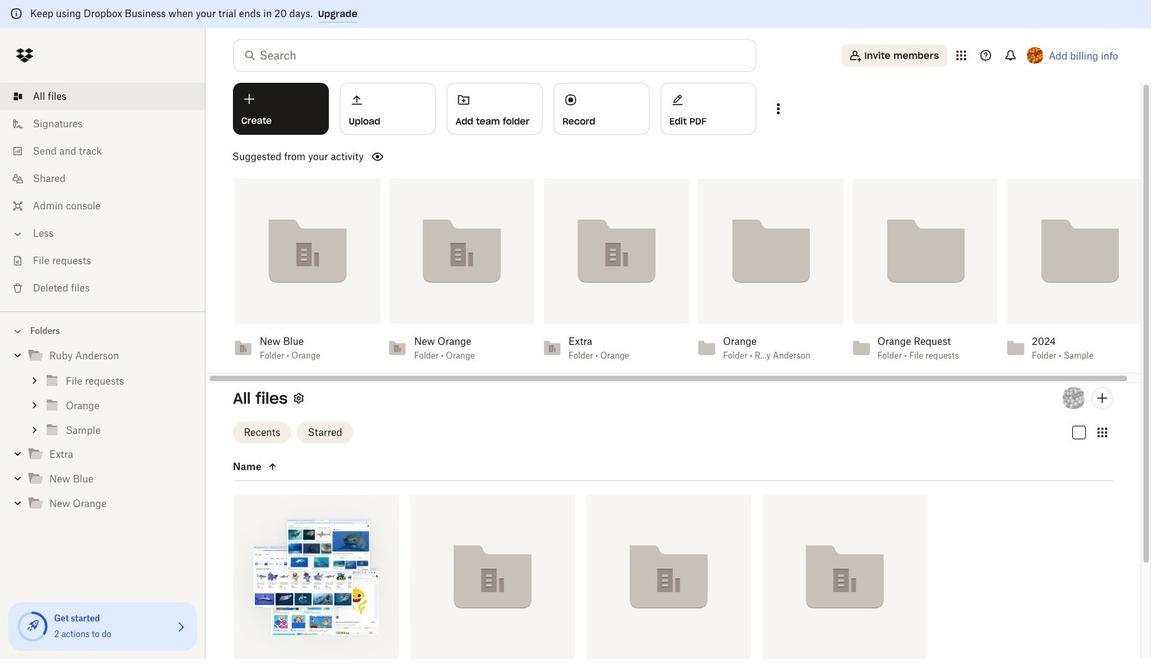 Task type: vqa. For each thing, say whether or not it's contained in the screenshot.
Status "column header"
no



Task type: locate. For each thing, give the bounding box(es) containing it.
team member folder, ruby anderson row
[[234, 495, 399, 660]]

ruby anderson image
[[1063, 388, 1085, 410]]

Search in folder "Dropbox" text field
[[260, 47, 728, 64]]

dropbox image
[[11, 42, 38, 69]]

group
[[0, 341, 206, 527], [0, 369, 206, 443]]

add team members image
[[1094, 390, 1111, 407]]

team shared folder, extra row
[[410, 495, 575, 660]]

account menu image
[[1027, 47, 1043, 64]]

alert
[[0, 0, 1151, 28]]

list item
[[0, 83, 206, 110]]

list
[[0, 75, 206, 312]]



Task type: describe. For each thing, give the bounding box(es) containing it.
team shared folder, new blue row
[[586, 495, 751, 660]]

team shared folder, new orange row
[[762, 495, 927, 660]]

less image
[[11, 228, 25, 241]]

1 group from the top
[[0, 341, 206, 527]]

2 group from the top
[[0, 369, 206, 443]]

folder settings image
[[290, 390, 307, 407]]



